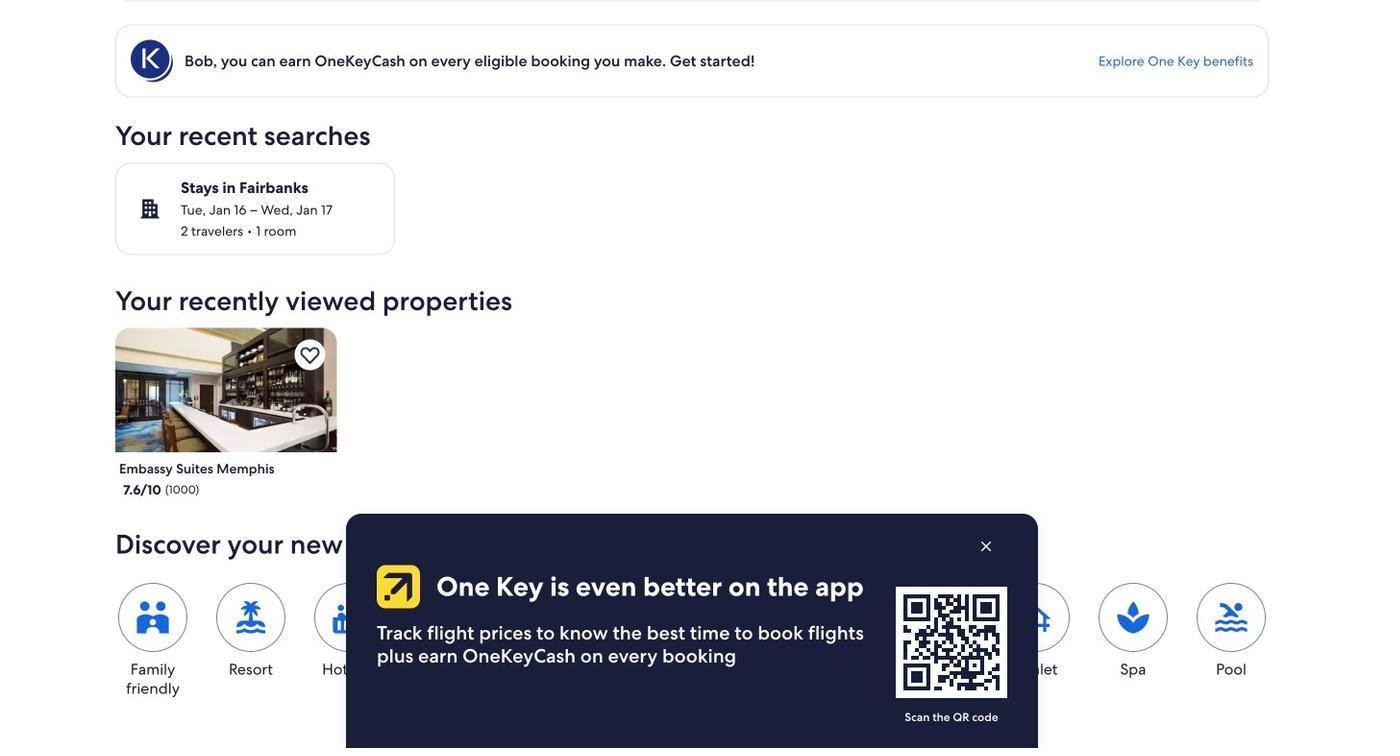 Task type: vqa. For each thing, say whether or not it's contained in the screenshot.
One Key Blue Tier Icon
yes



Task type: locate. For each thing, give the bounding box(es) containing it.
expedia logo image
[[373, 566, 420, 609]]

stays image
[[138, 198, 161, 221]]

close image
[[978, 538, 995, 556]]

one key blue tier image
[[131, 40, 173, 82]]



Task type: describe. For each thing, give the bounding box(es) containing it.
Save Embassy Suites Memphis to a trip checkbox
[[295, 340, 325, 371]]

bar (on property) image
[[115, 328, 337, 453]]

qr code image
[[896, 587, 1007, 699]]



